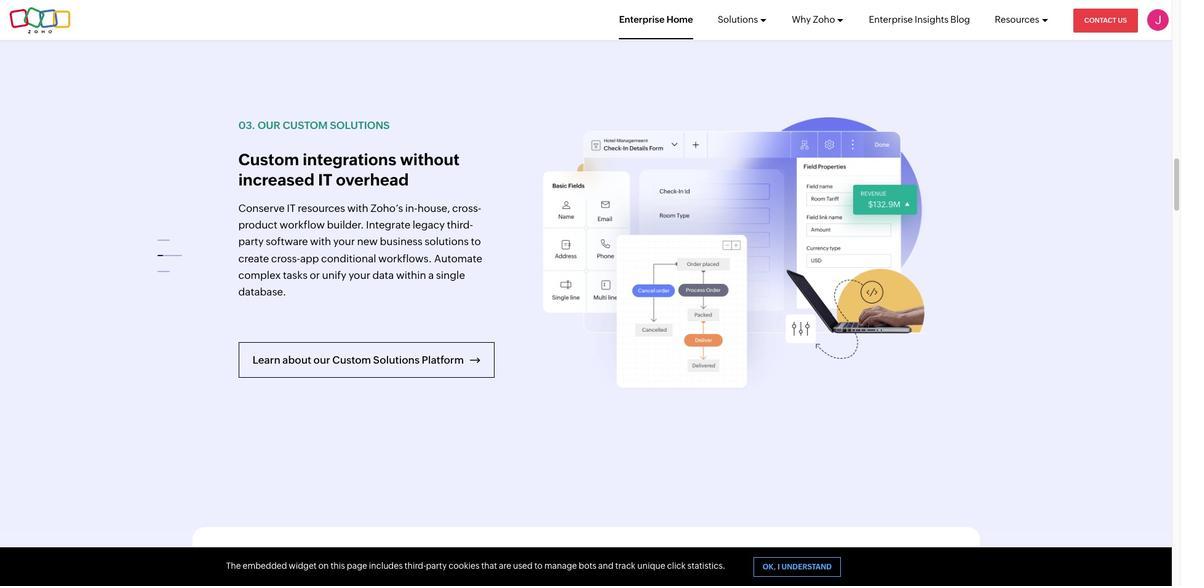 Task type: locate. For each thing, give the bounding box(es) containing it.
2 enterprise from the left
[[869, 14, 913, 25]]

0 vertical spatial it
[[318, 171, 332, 190]]

code
[[337, 269, 362, 282], [403, 269, 427, 282]]

includes
[[369, 562, 403, 571]]

blocks
[[449, 253, 481, 265]]

without inside "fulfill edge-case business requirements without expending significant time and development resources. quickly create your own powerful serverless business apps using the building blocks of zoho, with both low-code and full-code flexibility. power your applications with out-of-the-box ai to detect languages, analyze trends, identify objects, and more."
[[431, 202, 468, 215]]

resources.
[[238, 236, 289, 248]]

with down 'serverless'
[[268, 269, 289, 282]]

it
[[318, 171, 332, 190], [287, 202, 296, 215]]

quickly
[[291, 236, 328, 248]]

0 vertical spatial without
[[400, 150, 460, 169]]

software
[[266, 236, 308, 248]]

enterprise left insights
[[869, 14, 913, 25]]

it up workflow
[[287, 202, 296, 215]]

integrate
[[366, 219, 411, 231]]

learn about our custom solutions platform
[[253, 354, 466, 366]]

business inside conserve it resources with zoho's in-house, cross- product workflow builder. integrate legacy third- party software with your new business solutions to create cross-app conditional workflows. automate complex tasks or unify your data within a single database.
[[380, 236, 423, 248]]

it up resources
[[318, 171, 332, 190]]

0 vertical spatial business
[[319, 202, 362, 215]]

business down quickly
[[289, 253, 331, 265]]

0 vertical spatial solutions
[[718, 14, 758, 25]]

objects,
[[442, 303, 481, 315]]

solutions
[[718, 14, 758, 25], [373, 354, 420, 366]]

requirements
[[364, 202, 429, 215]]

identify
[[402, 303, 439, 315]]

to inside conserve it resources with zoho's in-house, cross- product workflow builder. integrate legacy third- party software with your new business solutions to create cross-app conditional workflows. automate complex tasks or unify your data within a single database.
[[471, 236, 481, 248]]

2 code from the left
[[403, 269, 427, 282]]

conserve
[[238, 202, 285, 215]]

0 vertical spatial party
[[238, 236, 264, 248]]

business up builder.
[[319, 202, 362, 215]]

cross- right house,
[[452, 202, 481, 215]]

without up legacy
[[431, 202, 468, 215]]

create up apps
[[330, 236, 361, 248]]

widget
[[289, 562, 317, 571]]

0 vertical spatial to
[[471, 236, 481, 248]]

zoho,
[[238, 269, 266, 282]]

and down detect
[[238, 320, 257, 332]]

ok,
[[763, 563, 776, 572]]

0 horizontal spatial code
[[337, 269, 362, 282]]

analyze
[[328, 303, 364, 315]]

code down the conditional
[[337, 269, 362, 282]]

0 horizontal spatial solutions
[[373, 354, 420, 366]]

it inside custom integrations without increased it overhead
[[318, 171, 332, 190]]

custom inside learn about our custom solutions platform link
[[332, 354, 371, 366]]

overhead
[[336, 171, 409, 190]]

enterprise left home at the right top of page
[[619, 14, 665, 25]]

solutions right home at the right top of page
[[718, 14, 758, 25]]

the
[[388, 253, 404, 265]]

0 vertical spatial create
[[330, 236, 361, 248]]

code left a
[[403, 269, 427, 282]]

custom up increased
[[238, 150, 299, 169]]

0 horizontal spatial custom
[[238, 150, 299, 169]]

and down using
[[364, 269, 382, 282]]

third-
[[447, 219, 473, 231], [405, 562, 426, 571]]

case
[[295, 202, 317, 215]]

understand
[[782, 563, 832, 572]]

enterprise for enterprise insights blog
[[869, 14, 913, 25]]

tasks
[[283, 269, 308, 282]]

on
[[318, 562, 329, 571]]

1 vertical spatial to
[[464, 286, 474, 298]]

party left cookies
[[426, 562, 447, 571]]

2 vertical spatial to
[[534, 562, 543, 571]]

0 vertical spatial custom
[[238, 150, 299, 169]]

learn about our custom solutions platform link
[[238, 342, 495, 378]]

0 horizontal spatial enterprise
[[619, 14, 665, 25]]

edge-
[[266, 202, 295, 215]]

full-
[[384, 269, 403, 282]]

cross- down software
[[271, 253, 300, 265]]

1 vertical spatial it
[[287, 202, 296, 215]]

solutions left platform
[[373, 354, 420, 366]]

to right the used
[[534, 562, 543, 571]]

blog
[[950, 14, 970, 25]]

0 horizontal spatial it
[[287, 202, 296, 215]]

0 horizontal spatial create
[[238, 253, 269, 265]]

data
[[372, 269, 394, 282]]

with left out-
[[357, 286, 378, 298]]

1 horizontal spatial custom
[[332, 354, 371, 366]]

party down product
[[238, 236, 264, 248]]

serverless
[[238, 253, 287, 265]]

embedded
[[243, 562, 287, 571]]

1 horizontal spatial code
[[403, 269, 427, 282]]

without
[[400, 150, 460, 169], [431, 202, 468, 215]]

1 code from the left
[[337, 269, 362, 282]]

platform
[[422, 354, 464, 366]]

low-
[[316, 269, 337, 282]]

learn
[[253, 354, 280, 366]]

2 vertical spatial business
[[289, 253, 331, 265]]

resources
[[995, 14, 1039, 25]]

to right ai
[[464, 286, 474, 298]]

product
[[238, 219, 277, 231]]

zoho
[[813, 14, 835, 25]]

1 vertical spatial party
[[426, 562, 447, 571]]

of-
[[400, 286, 413, 298]]

create up zoho,
[[238, 253, 269, 265]]

party inside conserve it resources with zoho's in-house, cross- product workflow builder. integrate legacy third- party software with your new business solutions to create cross-app conditional workflows. automate complex tasks or unify your data within a single database.
[[238, 236, 264, 248]]

without up house,
[[400, 150, 460, 169]]

1 horizontal spatial third-
[[447, 219, 473, 231]]

custom inside custom integrations without increased it overhead
[[238, 150, 299, 169]]

create
[[330, 236, 361, 248], [238, 253, 269, 265]]

your down builder.
[[333, 236, 355, 248]]

0 horizontal spatial party
[[238, 236, 264, 248]]

our
[[258, 120, 280, 132]]

workflow
[[280, 219, 325, 231]]

within
[[396, 269, 426, 282]]

with up time
[[347, 202, 368, 215]]

1 vertical spatial solutions
[[373, 354, 420, 366]]

1 vertical spatial create
[[238, 253, 269, 265]]

our customer solutions image
[[534, 118, 933, 406]]

1 horizontal spatial cross-
[[452, 202, 481, 215]]

about
[[282, 354, 311, 366]]

enterprise home link
[[619, 0, 693, 39]]

the
[[226, 562, 241, 571]]

the embedded widget on this page includes third-party cookies that are used to manage bots and track unique click statistics.
[[226, 562, 726, 571]]

1 vertical spatial third-
[[405, 562, 426, 571]]

track
[[615, 562, 636, 571]]

custom right our
[[332, 354, 371, 366]]

out-
[[380, 286, 400, 298]]

1 vertical spatial custom
[[332, 354, 371, 366]]

enterprise insights blog
[[869, 14, 970, 25]]

1 vertical spatial business
[[380, 236, 423, 248]]

0 vertical spatial third-
[[447, 219, 473, 231]]

1 horizontal spatial party
[[426, 562, 447, 571]]

own
[[387, 236, 408, 248]]

significant
[[293, 219, 344, 231]]

box
[[432, 286, 450, 298]]

to up the blocks
[[471, 236, 481, 248]]

third- up solutions
[[447, 219, 473, 231]]

1 horizontal spatial enterprise
[[869, 14, 913, 25]]

building
[[406, 253, 447, 265]]

0 horizontal spatial cross-
[[271, 253, 300, 265]]

your up using
[[363, 236, 385, 248]]

your down the tasks
[[271, 286, 293, 298]]

1 vertical spatial cross-
[[271, 253, 300, 265]]

legacy
[[413, 219, 445, 231]]

manage
[[544, 562, 577, 571]]

james peterson image
[[1147, 9, 1169, 31]]

insights
[[915, 14, 949, 25]]

and
[[370, 219, 388, 231], [364, 269, 382, 282], [238, 320, 257, 332], [598, 562, 614, 571]]

1 horizontal spatial create
[[330, 236, 361, 248]]

zoho enterprise logo image
[[9, 6, 71, 34]]

conserve it resources with zoho's in-house, cross- product workflow builder. integrate legacy third- party software with your new business solutions to create cross-app conditional workflows. automate complex tasks or unify your data within a single database.
[[238, 202, 482, 298]]

1 horizontal spatial it
[[318, 171, 332, 190]]

business up 'workflows.' in the left of the page
[[380, 236, 423, 248]]

conditional
[[321, 253, 376, 265]]

tab list
[[152, 230, 189, 310]]

1 enterprise from the left
[[619, 14, 665, 25]]

applications
[[295, 286, 355, 298]]

third- right includes
[[405, 562, 426, 571]]

expending
[[238, 219, 291, 231]]

enterprise
[[619, 14, 665, 25], [869, 14, 913, 25]]

1 vertical spatial without
[[431, 202, 468, 215]]

why zoho
[[792, 14, 835, 25]]



Task type: vqa. For each thing, say whether or not it's contained in the screenshot.
"How flexible are your contracts?"
no



Task type: describe. For each thing, give the bounding box(es) containing it.
integrations
[[303, 150, 396, 169]]

automate
[[434, 253, 482, 265]]

custom integrations without increased it overhead tab panel
[[238, 150, 496, 301]]

contact
[[1084, 17, 1116, 24]]

time
[[346, 219, 368, 231]]

zoho's
[[370, 202, 403, 215]]

using
[[360, 253, 386, 265]]

create inside "fulfill edge-case business requirements without expending significant time and development resources. quickly create your own powerful serverless business apps using the building blocks of zoho, with both low-code and full-code flexibility. power your applications with out-of-the-box ai to detect languages, analyze trends, identify objects, and more."
[[330, 236, 361, 248]]

create inside conserve it resources with zoho's in-house, cross- product workflow builder. integrate legacy third- party software with your new business solutions to create cross-app conditional workflows. automate complex tasks or unify your data within a single database.
[[238, 253, 269, 265]]

statistics.
[[687, 562, 726, 571]]

increased
[[238, 171, 314, 190]]

the-
[[413, 286, 432, 298]]

0 vertical spatial cross-
[[452, 202, 481, 215]]

click
[[667, 562, 686, 571]]

are
[[499, 562, 511, 571]]

1 horizontal spatial solutions
[[718, 14, 758, 25]]

or
[[310, 269, 320, 282]]

database.
[[238, 286, 286, 298]]

new
[[357, 236, 378, 248]]

why
[[792, 14, 811, 25]]

ok, i understand
[[763, 563, 832, 572]]

both
[[291, 269, 314, 282]]

unify
[[322, 269, 346, 282]]

cookies
[[449, 562, 480, 571]]

development
[[391, 219, 455, 231]]

03.
[[238, 120, 255, 132]]

our bi solutions image
[[238, 0, 638, 21]]

power
[[238, 286, 269, 298]]

in-
[[405, 202, 417, 215]]

custom integrations without increased it overhead
[[238, 150, 460, 190]]

that
[[481, 562, 497, 571]]

and right bots
[[598, 562, 614, 571]]

with down significant
[[310, 236, 331, 248]]

powerful
[[410, 236, 454, 248]]

enterprise for enterprise home
[[619, 14, 665, 25]]

single
[[436, 269, 465, 282]]

ai
[[452, 286, 462, 298]]

more.
[[259, 320, 288, 332]]

to inside "fulfill edge-case business requirements without expending significant time and development resources. quickly create your own powerful serverless business apps using the building blocks of zoho, with both low-code and full-code flexibility. power your applications with out-of-the-box ai to detect languages, analyze trends, identify objects, and more."
[[464, 286, 474, 298]]

workflows.
[[378, 253, 432, 265]]

fulfill edge-case business requirements without expending significant time and development resources. quickly create your own powerful serverless business apps using the building blocks of zoho, with both low-code and full-code flexibility. power your applications with out-of-the-box ai to detect languages, analyze trends, identify objects, and more.
[[238, 202, 493, 332]]

app
[[300, 253, 319, 265]]

it inside conserve it resources with zoho's in-house, cross- product workflow builder. integrate legacy third- party software with your new business solutions to create cross-app conditional workflows. automate complex tasks or unify your data within a single database.
[[287, 202, 296, 215]]

home
[[667, 14, 693, 25]]

solutions
[[330, 120, 390, 132]]

complex
[[238, 269, 281, 282]]

apps
[[334, 253, 357, 265]]

a
[[428, 269, 434, 282]]

detect
[[238, 303, 270, 315]]

0 horizontal spatial third-
[[405, 562, 426, 571]]

this
[[331, 562, 345, 571]]

languages,
[[272, 303, 326, 315]]

used
[[513, 562, 533, 571]]

us
[[1118, 17, 1127, 24]]

of
[[483, 253, 493, 265]]

builder.
[[327, 219, 364, 231]]

page
[[347, 562, 367, 571]]

resources
[[298, 202, 345, 215]]

and down zoho's
[[370, 219, 388, 231]]

custom
[[283, 120, 328, 132]]

bots
[[579, 562, 597, 571]]

our
[[313, 354, 330, 366]]

fulfill
[[238, 202, 264, 215]]

your down the conditional
[[349, 269, 370, 282]]

without inside custom integrations without increased it overhead
[[400, 150, 460, 169]]

03. our custom solutions
[[238, 120, 390, 132]]

contact us link
[[1073, 9, 1138, 33]]

flexibility.
[[429, 269, 476, 282]]

i
[[778, 563, 780, 572]]

enterprise insights blog link
[[869, 0, 970, 39]]

solutions
[[425, 236, 469, 248]]

third- inside conserve it resources with zoho's in-house, cross- product workflow builder. integrate legacy third- party software with your new business solutions to create cross-app conditional workflows. automate complex tasks or unify your data within a single database.
[[447, 219, 473, 231]]

trends,
[[366, 303, 400, 315]]



